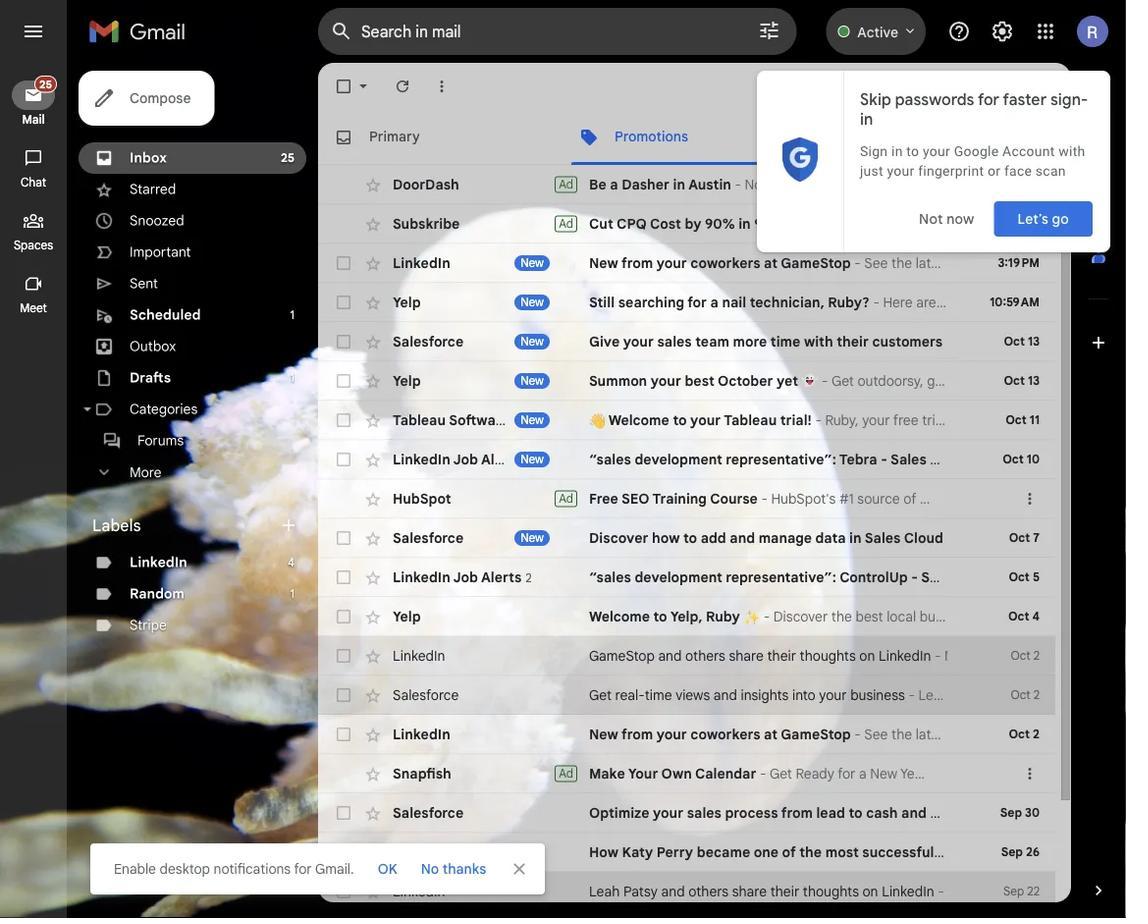 Task type: describe. For each thing, give the bounding box(es) containing it.
primary tab
[[318, 110, 562, 165]]

settings image
[[991, 20, 1015, 43]]

data
[[816, 529, 846, 547]]

oct for get real-time views and insights into your business
[[1011, 688, 1031, 703]]

2 tableau from the left
[[724, 412, 777, 429]]

"sales for "sales development representative": tebra - sales development representative 
[[589, 451, 631, 468]]

days
[[775, 215, 809, 232]]

your up own
[[657, 726, 687, 743]]

make
[[589, 765, 625, 782]]

13 for summon your best october yet
[[1028, 374, 1040, 388]]

yet
[[777, 372, 799, 389]]

leah
[[589, 883, 620, 900]]

categories
[[130, 401, 198, 418]]

1 horizontal spatial 25
[[281, 151, 295, 166]]

linkedin right via
[[466, 844, 524, 861]]

compose
[[130, 89, 191, 107]]

shop
[[958, 765, 991, 782]]

3 row from the top
[[318, 244, 1056, 283]]

7
[[1034, 531, 1040, 546]]

👋 image
[[589, 413, 606, 429]]

your right into
[[820, 687, 847, 704]]

ad for subskribe
[[559, 217, 574, 231]]

oct 2 for business
[[1011, 688, 1040, 703]]

3 salesforce from the top
[[393, 687, 459, 704]]

representative": for controlup
[[726, 569, 837, 586]]

linkedin inside cell
[[393, 451, 451, 468]]

how
[[589, 844, 619, 861]]

ok
[[378, 860, 398, 878]]

cloud
[[904, 529, 944, 547]]

representa
[[1054, 569, 1127, 586]]

3 yelp from the top
[[393, 608, 421, 625]]

and inside discover how to add and manage data in sales cloud link
[[730, 529, 755, 547]]

via
[[442, 844, 462, 861]]

search in mail image
[[324, 14, 360, 49]]

in right women
[[1062, 844, 1074, 861]]

labels
[[92, 516, 141, 535]]

car?
[[766, 176, 794, 193]]

beyond
[[931, 804, 981, 822]]

scheduled link
[[130, 306, 201, 324]]

oct 13 for summon your best october yet
[[1004, 374, 1040, 388]]

90%
[[705, 215, 735, 232]]

compose button
[[79, 71, 215, 126]]

linkedin up business
[[879, 647, 932, 665]]

outbox link
[[130, 338, 176, 355]]

sep for beyond
[[1001, 806, 1023, 821]]

alerts for linkedin job alerts
[[481, 451, 522, 468]]

business
[[851, 687, 906, 704]]

your inside 'link'
[[653, 804, 684, 822]]

social, 18 new messages, tab
[[809, 110, 1054, 165]]

manage
[[759, 529, 812, 547]]

development for representa
[[961, 569, 1050, 586]]

1 for scheduled
[[290, 308, 295, 323]]

1 vertical spatial time
[[645, 687, 673, 704]]

more
[[733, 333, 767, 350]]

and right patsy
[[662, 883, 685, 900]]

more image
[[432, 77, 452, 96]]

your down cost
[[657, 254, 687, 272]]

2 vertical spatial sep
[[1004, 885, 1025, 899]]

tableau software
[[393, 412, 509, 429]]

scheduled
[[130, 306, 201, 324]]

optimize your sales process from lead to cash and beyond link
[[589, 803, 981, 823]]

real-
[[615, 687, 645, 704]]

year
[[901, 765, 928, 782]]

snapfish
[[393, 765, 452, 782]]

no thanks
[[421, 860, 486, 878]]

2 new from your coworkers at gamestop - from the top
[[589, 726, 865, 743]]

19 row from the top
[[318, 872, 1056, 912]]

forums link
[[138, 432, 184, 449]]

8 row from the top
[[318, 440, 1127, 479]]

1 coworkers from the top
[[691, 254, 761, 272]]

yelp for 2nd yelp cell from the bottom
[[393, 294, 421, 311]]

by
[[685, 215, 702, 232]]

- inside ""sales development representative": controlup - sales development representa" link
[[912, 569, 919, 586]]

to inside 'link'
[[849, 804, 863, 822]]

women
[[1010, 844, 1058, 861]]

linkedin job alerts
[[393, 451, 522, 468]]

1 horizontal spatial a
[[711, 294, 719, 311]]

sep for self-
[[1002, 845, 1023, 860]]

0 vertical spatial gamestop
[[781, 254, 851, 272]]

gmail image
[[88, 12, 195, 51]]

discover how to add and manage data in sales cloud link
[[589, 528, 957, 548]]

sep 26
[[1002, 845, 1040, 860]]

job for linkedin job alerts 2
[[453, 568, 478, 586]]

spaces
[[14, 238, 53, 253]]

1 horizontal spatial get
[[770, 765, 793, 782]]

grab
[[877, 176, 907, 193]]

no inside alert
[[421, 860, 439, 878]]

✨ image
[[744, 609, 760, 626]]

enable desktop notifications for gmail.
[[114, 860, 354, 878]]

1 at from the top
[[764, 254, 778, 272]]

linkedin down hubspot
[[393, 568, 451, 586]]

2 yelp cell from the top
[[393, 371, 589, 391]]

all
[[994, 765, 1008, 782]]

10
[[1027, 452, 1040, 467]]

2 for gamestop and others share their thoughts on linkedin -
[[1034, 649, 1040, 664]]

sep 30
[[1001, 806, 1040, 821]]

linkedin down linkedin job alerts 2
[[393, 647, 445, 665]]

4 salesforce from the top
[[393, 804, 464, 822]]

development for "sales development representative": controlup - sales development representa
[[635, 569, 723, 586]]

spaces heading
[[0, 238, 67, 253]]

controlup
[[840, 569, 908, 586]]

tableau inside tableau software cell
[[393, 412, 446, 429]]

0 vertical spatial time
[[771, 333, 801, 350]]

ad for snapfish
[[559, 767, 574, 781]]

mail heading
[[0, 112, 67, 128]]

new inside tableau software cell
[[521, 413, 544, 428]]

90
[[755, 215, 772, 232]]

and right views
[[714, 687, 738, 704]]

the
[[800, 844, 822, 861]]

perry
[[657, 844, 694, 861]]

stripe
[[130, 617, 167, 634]]

0 vertical spatial from
[[622, 254, 653, 272]]

1 vertical spatial gamestop
[[589, 647, 655, 665]]

row containing forbes via linkedin
[[318, 833, 1127, 872]]

13 for give your sales team more time with their customers
[[1028, 334, 1040, 349]]

row containing hubspot
[[318, 479, 1056, 519]]

calendar
[[696, 765, 757, 782]]

successful
[[863, 844, 935, 861]]

and left get
[[993, 176, 1017, 193]]

subskribe
[[393, 215, 460, 232]]

10:59 am
[[990, 295, 1040, 310]]

ready
[[796, 765, 835, 782]]

development for representative
[[931, 451, 1020, 468]]

yelp,
[[671, 608, 703, 625]]

1 vertical spatial from
[[622, 726, 653, 743]]

in right data
[[850, 529, 862, 547]]

your down best
[[691, 412, 721, 429]]

important link
[[130, 244, 191, 261]]

linkedin job alerts cell
[[393, 450, 589, 470]]

1 salesforce from the top
[[393, 333, 464, 350]]

make your own calendar - get ready for a new year and shop all 2023 calendars
[[589, 765, 1109, 782]]

mail
[[22, 112, 45, 127]]

row containing snapfish
[[318, 754, 1109, 794]]

primary
[[369, 128, 420, 145]]

notifications
[[214, 860, 291, 878]]

"sales development representative": tebra - sales development representative 
[[589, 451, 1127, 468]]

doordash
[[393, 176, 459, 193]]

meet
[[20, 301, 47, 316]]

refresh image
[[393, 77, 413, 96]]

social
[[860, 120, 900, 138]]

support image
[[948, 20, 971, 43]]

10 row from the top
[[318, 519, 1056, 558]]

most
[[826, 844, 859, 861]]

2 at from the top
[[764, 726, 778, 743]]

more button
[[79, 457, 306, 488]]

22
[[1028, 885, 1040, 899]]

development for "sales development representative": tebra - sales development representative 
[[635, 451, 723, 468]]

- inside the "sales development representative": tebra - sales development representative link
[[881, 451, 888, 468]]

6 row from the top
[[318, 361, 1056, 401]]

sales for controlup
[[922, 569, 958, 586]]

chat heading
[[0, 175, 67, 191]]

5
[[1033, 570, 1040, 585]]

optimize your sales process from lead to cash and beyond
[[589, 804, 981, 822]]

2 vertical spatial a
[[859, 765, 867, 782]]

in inside 'link'
[[739, 215, 751, 232]]

desktop
[[160, 860, 210, 878]]

1 horizontal spatial no
[[745, 176, 763, 193]]

patsy
[[624, 883, 658, 900]]

0 vertical spatial others
[[686, 647, 726, 665]]

sales for tebra
[[891, 451, 927, 468]]

chat
[[21, 175, 46, 190]]

linkedin link
[[130, 554, 187, 571]]

oct 4
[[1009, 609, 1040, 624]]

forums
[[138, 432, 184, 449]]

get real-time views and insights into your business -
[[589, 687, 919, 704]]

oct for give your sales team more time with their customers
[[1004, 334, 1025, 349]]

"sales development representative": controlup - sales development representa
[[589, 569, 1127, 586]]

add
[[701, 529, 727, 547]]

thanks
[[443, 860, 486, 878]]

to left yelp,
[[654, 608, 668, 625]]



Task type: vqa. For each thing, say whether or not it's contained in the screenshot.
Add-ons
no



Task type: locate. For each thing, give the bounding box(es) containing it.
new from your coworkers at gamestop - up calendar
[[589, 726, 865, 743]]

oct 5
[[1009, 570, 1040, 585]]

15 row from the top
[[318, 715, 1056, 754]]

0 vertical spatial yelp cell
[[393, 293, 589, 312]]

2 yelp from the top
[[393, 372, 421, 389]]

17 row from the top
[[318, 794, 1056, 833]]

linkedin down subskribe
[[393, 254, 451, 272]]

others down became
[[689, 883, 729, 900]]

1 13 from the top
[[1028, 334, 1040, 349]]

1 vertical spatial development
[[961, 569, 1050, 586]]

2 for new from your coworkers at gamestop -
[[1033, 727, 1040, 742]]

None checkbox
[[334, 253, 354, 273], [334, 293, 354, 312], [334, 332, 354, 352], [334, 371, 354, 391], [334, 450, 354, 470], [334, 646, 354, 666], [334, 725, 354, 745], [334, 803, 354, 823], [334, 882, 354, 902], [334, 253, 354, 273], [334, 293, 354, 312], [334, 332, 354, 352], [334, 371, 354, 391], [334, 450, 354, 470], [334, 646, 354, 666], [334, 725, 354, 745], [334, 803, 354, 823], [334, 882, 354, 902]]

welcome right 👋 icon
[[609, 412, 670, 429]]

no left via
[[421, 860, 439, 878]]

still
[[589, 294, 615, 311]]

cut
[[589, 215, 614, 232]]

hubspot
[[393, 490, 452, 507]]

row containing subskribe
[[318, 204, 1056, 244]]

1 job from the top
[[453, 451, 478, 468]]

25
[[39, 78, 52, 91], [281, 151, 295, 166]]

1 vertical spatial thoughts
[[803, 883, 859, 900]]

1 cell from the top
[[969, 175, 1021, 194]]

0 vertical spatial development
[[931, 451, 1020, 468]]

Search in mail search field
[[318, 8, 797, 55]]

to right lead
[[849, 804, 863, 822]]

advanced search options image
[[750, 11, 789, 50]]

a right be
[[610, 176, 618, 193]]

0 horizontal spatial 25
[[39, 78, 52, 91]]

and right year on the right of page
[[932, 765, 955, 782]]

sep left 26
[[1002, 845, 1023, 860]]

give your sales team more time with their customers -
[[589, 333, 956, 350]]

"sales development representative": tebra - sales development representative link
[[589, 450, 1127, 470]]

into
[[793, 687, 816, 704]]

scooter
[[942, 176, 990, 193]]

welcome
[[609, 412, 670, 429], [589, 608, 650, 625]]

1 new from your coworkers at gamestop - from the top
[[589, 254, 865, 272]]

their right with
[[837, 333, 869, 350]]

representative": down trial! at the top of the page
[[726, 451, 837, 468]]

0 vertical spatial on
[[860, 647, 876, 665]]

2 1 from the top
[[290, 371, 295, 386]]

0 horizontal spatial no
[[421, 860, 439, 878]]

thoughts down most
[[803, 883, 859, 900]]

self-
[[938, 844, 969, 861]]

1 vertical spatial at
[[764, 726, 778, 743]]

meet heading
[[0, 301, 67, 316]]

random link
[[130, 585, 185, 603]]

discover
[[589, 529, 649, 547]]

1 alerts from the top
[[481, 451, 522, 468]]

1 vertical spatial development
[[635, 569, 723, 586]]

austin
[[689, 176, 732, 193]]

16 row from the top
[[318, 754, 1109, 794]]

ad for doordash
[[559, 177, 574, 192]]

summon your best october yet
[[589, 372, 802, 389]]

1 development from the top
[[635, 451, 723, 468]]

in left the 90
[[739, 215, 751, 232]]

1 vertical spatial yelp cell
[[393, 371, 589, 391]]

welcome for welcome to your tableau trial!
[[609, 412, 670, 429]]

get left the real-
[[589, 687, 612, 704]]

at down the insights
[[764, 726, 778, 743]]

sep left 22
[[1004, 885, 1025, 899]]

2 salesforce from the top
[[393, 529, 464, 547]]

in left austin
[[673, 176, 686, 193]]

oct
[[1004, 334, 1025, 349], [1004, 374, 1025, 388], [1006, 413, 1027, 428], [1003, 452, 1024, 467], [1010, 531, 1031, 546], [1009, 570, 1030, 585], [1009, 609, 1030, 624], [1011, 649, 1031, 664], [1011, 688, 1031, 703], [1009, 727, 1030, 742]]

3 1 from the top
[[290, 587, 295, 602]]

a up cash
[[859, 765, 867, 782]]

2 vertical spatial 1
[[290, 587, 295, 602]]

0 vertical spatial oct 2
[[1011, 649, 1040, 664]]

salesforce cell down linkedin 'cell'
[[393, 332, 589, 352]]

alerts for linkedin job alerts 2
[[481, 568, 522, 586]]

12 row from the top
[[318, 597, 1056, 637]]

oct 11
[[1006, 413, 1040, 428]]

your left best
[[651, 372, 682, 389]]

0 vertical spatial for
[[688, 294, 707, 311]]

tab list up austin
[[318, 110, 1072, 165]]

welcome to yelp, ruby
[[589, 608, 744, 625]]

0 horizontal spatial tableau
[[393, 412, 446, 429]]

own
[[662, 765, 692, 782]]

main content containing social
[[318, 63, 1127, 918]]

customers
[[873, 333, 943, 350]]

a
[[610, 176, 618, 193], [711, 294, 719, 311], [859, 765, 867, 782]]

4 row from the top
[[318, 283, 1056, 322]]

2 salesforce cell from the top
[[393, 528, 589, 548]]

development down oct 7
[[961, 569, 1050, 586]]

2 vertical spatial yelp
[[393, 608, 421, 625]]

team
[[696, 333, 730, 350]]

1 vertical spatial sales
[[687, 804, 722, 822]]

sales inside the optimize your sales process from lead to cash and beyond 'link'
[[687, 804, 722, 822]]

gamestop up ready
[[781, 726, 851, 743]]

dasher
[[622, 176, 670, 193]]

1 for drafts
[[290, 371, 295, 386]]

for left nail
[[688, 294, 707, 311]]

1 vertical spatial job
[[453, 568, 478, 586]]

2 vertical spatial oct 2
[[1009, 727, 1040, 742]]

from inside 'link'
[[782, 804, 813, 822]]

linkedin inside 'cell'
[[393, 254, 451, 272]]

0 vertical spatial cell
[[969, 175, 1021, 194]]

cell
[[969, 175, 1021, 194], [969, 214, 1021, 234]]

ad left cut
[[559, 217, 574, 231]]

to down summon your best october yet
[[673, 412, 687, 429]]

alerts inside cell
[[481, 451, 522, 468]]

development
[[931, 451, 1020, 468], [961, 569, 1050, 586]]

your right grab
[[911, 176, 939, 193]]

13 up 11
[[1028, 374, 1040, 388]]

sales down cloud
[[922, 569, 958, 586]]

1 vertical spatial new from your coworkers at gamestop -
[[589, 726, 865, 743]]

snoozed link
[[130, 212, 184, 229]]

1 representative": from the top
[[726, 451, 837, 468]]

0 vertical spatial sales
[[658, 333, 692, 350]]

yelp
[[393, 294, 421, 311], [393, 372, 421, 389], [393, 608, 421, 625]]

from down cpq
[[622, 254, 653, 272]]

from up your
[[622, 726, 653, 743]]

sep 22
[[1004, 885, 1040, 899]]

2 coworkers from the top
[[691, 726, 761, 743]]

linkedin job alerts 2
[[393, 568, 532, 586]]

categories link
[[130, 401, 198, 418]]

salesforce cell for discover how to add and manage data in sales cloud
[[393, 528, 589, 548]]

2 row from the top
[[318, 204, 1056, 244]]

main menu image
[[22, 20, 45, 43]]

your right give at the top right of page
[[624, 333, 654, 350]]

2 cell from the top
[[969, 214, 1021, 234]]

2 alerts from the top
[[481, 568, 522, 586]]

toggle split pane mode image
[[1001, 77, 1021, 96]]

searching
[[618, 294, 685, 311]]

linkedin
[[393, 254, 451, 272], [393, 451, 451, 468], [130, 554, 187, 571], [393, 568, 451, 586], [393, 647, 445, 665], [879, 647, 932, 665], [393, 726, 451, 743], [466, 844, 524, 861], [393, 883, 445, 900], [882, 883, 935, 900]]

starred
[[130, 181, 176, 198]]

thoughts up into
[[800, 647, 856, 665]]

1 oct 13 from the top
[[1004, 334, 1040, 349]]

salesforce up snapfish
[[393, 687, 459, 704]]

sales for process
[[687, 804, 722, 822]]

development left 10
[[931, 451, 1020, 468]]

0 vertical spatial coworkers
[[691, 254, 761, 272]]

forbes via linkedin
[[393, 844, 524, 861]]

labels heading
[[92, 516, 279, 535]]

salesforce down hubspot
[[393, 529, 464, 547]]

a left nail
[[711, 294, 719, 311]]

11 row from the top
[[318, 558, 1127, 597]]

1 row from the top
[[318, 165, 1127, 204]]

optimize
[[589, 804, 650, 822]]

yelp for first yelp cell from the bottom of the page
[[393, 372, 421, 389]]

salesforce up tableau software
[[393, 333, 464, 350]]

2 job from the top
[[453, 568, 478, 586]]

coworkers up calendar
[[691, 726, 761, 743]]

2 ad from the top
[[559, 217, 574, 231]]

2 for get real-time views and insights into your business -
[[1034, 688, 1040, 703]]

yelp down linkedin job alerts 2
[[393, 608, 421, 625]]

oct for gamestop and others share their thoughts on linkedin
[[1011, 649, 1031, 664]]

oct 13 down 10:59 am
[[1004, 334, 1040, 349]]

enable
[[114, 860, 156, 878]]

tab list right 10
[[1072, 63, 1127, 848]]

representative": for tebra
[[726, 451, 837, 468]]

18 row from the top
[[318, 833, 1127, 872]]

2 horizontal spatial a
[[859, 765, 867, 782]]

and down "welcome to yelp, ruby"
[[658, 647, 682, 665]]

october
[[718, 372, 773, 389]]

others up views
[[686, 647, 726, 665]]

3 ad from the top
[[559, 492, 574, 506]]

to left add
[[684, 529, 698, 547]]

9 row from the top
[[318, 479, 1056, 519]]

0 vertical spatial alerts
[[481, 451, 522, 468]]

2 oct 13 from the top
[[1004, 374, 1040, 388]]

stripe link
[[130, 617, 167, 634]]

sales right the tebra
[[891, 451, 927, 468]]

ad left make
[[559, 767, 574, 781]]

1 vertical spatial cell
[[969, 214, 1021, 234]]

welcome for welcome to yelp, ruby
[[589, 608, 650, 625]]

2 representative": from the top
[[726, 569, 837, 586]]

0 horizontal spatial 4
[[288, 555, 295, 570]]

1 vertical spatial a
[[711, 294, 719, 311]]

14 row from the top
[[318, 676, 1056, 715]]

2023
[[1012, 765, 1043, 782]]

Search in mail text field
[[361, 22, 703, 41]]

4 inside 'row'
[[1033, 609, 1040, 624]]

1 salesforce cell from the top
[[393, 332, 589, 352]]

1 "sales from the top
[[589, 451, 631, 468]]

2 inside linkedin job alerts 2
[[526, 570, 532, 585]]

1 yelp cell from the top
[[393, 293, 589, 312]]

2 vertical spatial from
[[782, 804, 813, 822]]

1 vertical spatial 1
[[290, 371, 295, 386]]

1 horizontal spatial time
[[771, 333, 801, 350]]

software
[[449, 412, 509, 429]]

alert
[[31, 45, 1095, 895]]

for right ready
[[838, 765, 856, 782]]

0 vertical spatial welcome
[[609, 412, 670, 429]]

oct for welcome to yelp, ruby
[[1009, 609, 1030, 624]]

👻 image
[[802, 374, 819, 390]]

1 vertical spatial alerts
[[481, 568, 522, 586]]

2 horizontal spatial for
[[838, 765, 856, 782]]

their up the insights
[[768, 647, 797, 665]]

1 vertical spatial oct 13
[[1004, 374, 1040, 388]]

others
[[686, 647, 726, 665], [689, 883, 729, 900]]

share down the one
[[732, 883, 767, 900]]

calendars
[[1046, 765, 1109, 782]]

7 row from the top
[[318, 401, 1056, 440]]

tableau down october
[[724, 412, 777, 429]]

"sales development representative": controlup - sales development representa link
[[589, 568, 1127, 587]]

from left lead
[[782, 804, 813, 822]]

for left the gmail.
[[294, 860, 312, 878]]

alert containing enable desktop notifications for gmail.
[[31, 45, 1095, 895]]

cpq
[[617, 215, 647, 232]]

0 vertical spatial get
[[589, 687, 612, 704]]

outbox
[[130, 338, 176, 355]]

sales up became
[[687, 804, 722, 822]]

started
[[1045, 176, 1090, 193]]

no left car?
[[745, 176, 763, 193]]

1 vertical spatial 4
[[1033, 609, 1040, 624]]

0 horizontal spatial time
[[645, 687, 673, 704]]

became
[[697, 844, 751, 861]]

1 horizontal spatial for
[[688, 294, 707, 311]]

salesforce cell
[[393, 332, 589, 352], [393, 528, 589, 548]]

2 13 from the top
[[1028, 374, 1040, 388]]

best
[[685, 372, 715, 389]]

2 vertical spatial gamestop
[[781, 726, 851, 743]]

0 vertical spatial thoughts
[[800, 647, 856, 665]]

salesforce cell for give your sales team more time with their customers
[[393, 332, 589, 352]]

navigation containing mail
[[0, 63, 69, 918]]

yelp cell
[[393, 293, 589, 312], [393, 371, 589, 391]]

"sales for "sales development representative": controlup - sales development representa
[[589, 569, 631, 586]]

their down of
[[771, 883, 800, 900]]

0 vertical spatial new from your coworkers at gamestop -
[[589, 254, 865, 272]]

0 vertical spatial job
[[453, 451, 478, 468]]

and inside the optimize your sales process from lead to cash and beyond 'link'
[[902, 804, 927, 822]]

sales left team
[[658, 333, 692, 350]]

tab list inside main content
[[318, 110, 1072, 165]]

gamestop up the real-
[[589, 647, 655, 665]]

welcome left yelp,
[[589, 608, 650, 625]]

promotions, 7 new messages, tab
[[564, 110, 808, 165]]

oct for summon your best october yet
[[1004, 374, 1025, 388]]

1 vertical spatial get
[[770, 765, 793, 782]]

time left with
[[771, 333, 801, 350]]

ad left free
[[559, 492, 574, 506]]

cell for be a dasher in austin
[[969, 175, 1021, 194]]

to
[[673, 412, 687, 429], [684, 529, 698, 547], [654, 608, 668, 625], [849, 804, 863, 822]]

0 vertical spatial sales
[[891, 451, 927, 468]]

2 vertical spatial their
[[771, 883, 800, 900]]

job for linkedin job alerts
[[453, 451, 478, 468]]

0 vertical spatial 25
[[39, 78, 52, 91]]

0 horizontal spatial for
[[294, 860, 312, 878]]

sent
[[130, 275, 158, 292]]

sep left 30
[[1001, 806, 1023, 821]]

0 vertical spatial 13
[[1028, 334, 1040, 349]]

cost
[[650, 215, 682, 232]]

oct 7
[[1010, 531, 1040, 546]]

get
[[1021, 176, 1041, 193]]

1 vertical spatial sales
[[865, 529, 901, 547]]

inbox link
[[130, 149, 167, 166]]

sent link
[[130, 275, 158, 292]]

0 vertical spatial "sales
[[589, 451, 631, 468]]

free seo training course -
[[589, 490, 772, 507]]

representative": down manage
[[726, 569, 837, 586]]

linkedin up hubspot
[[393, 451, 451, 468]]

1 1 from the top
[[290, 308, 295, 323]]

tab list containing social
[[318, 110, 1072, 165]]

1 vertical spatial 25
[[281, 151, 295, 166]]

0 vertical spatial salesforce cell
[[393, 332, 589, 352]]

1 vertical spatial welcome
[[589, 608, 650, 625]]

2 horizontal spatial no
[[797, 176, 815, 193]]

new inside linkedin job alerts cell
[[521, 452, 544, 467]]

gmail.
[[315, 860, 354, 878]]

yelp cell up tableau software cell
[[393, 371, 589, 391]]

1 vertical spatial "sales
[[589, 569, 631, 586]]

linkedin down successful
[[882, 883, 935, 900]]

on down how katy perry became one of the most successful self-made women in america link on the bottom right
[[863, 883, 879, 900]]

on up business
[[860, 647, 876, 665]]

0 vertical spatial 4
[[288, 555, 295, 570]]

1 vertical spatial oct 2
[[1011, 688, 1040, 703]]

and right add
[[730, 529, 755, 547]]

1 vertical spatial yelp
[[393, 372, 421, 389]]

their
[[837, 333, 869, 350], [768, 647, 797, 665], [771, 883, 800, 900]]

2 vertical spatial for
[[294, 860, 312, 878]]

salesforce cell up linkedin job alerts 2
[[393, 528, 589, 548]]

linkedin up random
[[130, 554, 187, 571]]

0 vertical spatial yelp
[[393, 294, 421, 311]]

sales for team
[[658, 333, 692, 350]]

tab list
[[1072, 63, 1127, 848], [318, 110, 1072, 165]]

1 vertical spatial for
[[838, 765, 856, 782]]

4 ad from the top
[[559, 767, 574, 781]]

navigation
[[0, 63, 69, 918]]

trial!
[[781, 412, 812, 429]]

oct 13 for give your sales team more time with their customers
[[1004, 334, 1040, 349]]

gamestop down days
[[781, 254, 851, 272]]

course
[[710, 490, 758, 507]]

salesforce
[[393, 333, 464, 350], [393, 529, 464, 547], [393, 687, 459, 704], [393, 804, 464, 822]]

still searching for a nail technician, ruby? -
[[589, 294, 883, 311]]

new
[[589, 254, 619, 272], [521, 256, 544, 271], [521, 295, 544, 310], [521, 334, 544, 349], [521, 374, 544, 388], [521, 413, 544, 428], [521, 452, 544, 467], [521, 531, 544, 546], [589, 726, 619, 743], [871, 765, 898, 782]]

1 horizontal spatial tableau
[[724, 412, 777, 429]]

new inside linkedin 'cell'
[[521, 256, 544, 271]]

tableau software cell
[[393, 411, 589, 430]]

oct 2
[[1011, 649, 1040, 664], [1011, 688, 1040, 703], [1009, 727, 1040, 742]]

0 horizontal spatial a
[[610, 176, 618, 193]]

share down ✨ icon
[[729, 647, 764, 665]]

0 vertical spatial development
[[635, 451, 723, 468]]

new from your coworkers at gamestop -
[[589, 254, 865, 272], [589, 726, 865, 743]]

row
[[318, 165, 1127, 204], [318, 204, 1056, 244], [318, 244, 1056, 283], [318, 283, 1056, 322], [318, 322, 1056, 361], [318, 361, 1056, 401], [318, 401, 1056, 440], [318, 440, 1127, 479], [318, 479, 1056, 519], [318, 519, 1056, 558], [318, 558, 1127, 597], [318, 597, 1056, 637], [318, 637, 1056, 676], [318, 676, 1056, 715], [318, 715, 1056, 754], [318, 754, 1109, 794], [318, 794, 1056, 833], [318, 833, 1127, 872], [318, 872, 1056, 912]]

1 tableau from the left
[[393, 412, 446, 429]]

process
[[725, 804, 778, 822]]

linkedin down the ok
[[393, 883, 445, 900]]

0 vertical spatial their
[[837, 333, 869, 350]]

1 vertical spatial coworkers
[[691, 726, 761, 743]]

"sales up free
[[589, 451, 631, 468]]

main content
[[318, 63, 1127, 918]]

0 vertical spatial 1
[[290, 308, 295, 323]]

1 vertical spatial 13
[[1028, 374, 1040, 388]]

how katy perry became one of the most successful self-made women in america
[[589, 844, 1127, 861]]

1 vertical spatial on
[[863, 883, 879, 900]]

give
[[589, 333, 620, 350]]

salesforce down snapfish
[[393, 804, 464, 822]]

0 vertical spatial oct 13
[[1004, 334, 1040, 349]]

0 vertical spatial sep
[[1001, 806, 1023, 821]]

forbes
[[393, 844, 439, 861]]

ruby
[[706, 608, 740, 625]]

row containing doordash
[[318, 165, 1127, 204]]

0 vertical spatial representative":
[[726, 451, 837, 468]]

2 "sales from the top
[[589, 569, 631, 586]]

linkedin up snapfish
[[393, 726, 451, 743]]

26
[[1026, 845, 1040, 860]]

ad left be
[[559, 177, 574, 192]]

1 yelp from the top
[[393, 294, 421, 311]]

1 vertical spatial salesforce cell
[[393, 528, 589, 548]]

1 vertical spatial their
[[768, 647, 797, 665]]

None checkbox
[[334, 77, 354, 96], [334, 411, 354, 430], [334, 528, 354, 548], [334, 568, 354, 587], [334, 607, 354, 627], [334, 686, 354, 705], [334, 843, 354, 862], [334, 77, 354, 96], [334, 411, 354, 430], [334, 528, 354, 548], [334, 568, 354, 587], [334, 607, 354, 627], [334, 686, 354, 705], [334, 843, 354, 862]]

time left views
[[645, 687, 673, 704]]

oct for new from your coworkers at gamestop
[[1009, 727, 1030, 742]]

row containing tableau software
[[318, 401, 1056, 440]]

30
[[1026, 806, 1040, 821]]

get
[[589, 687, 612, 704], [770, 765, 793, 782]]

ad for hubspot
[[559, 492, 574, 506]]

coworkers down the "90%"
[[691, 254, 761, 272]]

1 vertical spatial representative":
[[726, 569, 837, 586]]

oct 2 for -
[[1011, 649, 1040, 664]]

cell up the 3:19 pm
[[969, 214, 1021, 234]]

1 vertical spatial share
[[732, 883, 767, 900]]

nail
[[722, 294, 747, 311]]

cell for cut cpq cost by 90% in 90 days
[[969, 214, 1021, 234]]

oct for discover how to add and manage data in sales cloud
[[1010, 531, 1031, 546]]

tableau up linkedin job alerts on the left of the page
[[393, 412, 446, 429]]

at down the 90
[[764, 254, 778, 272]]

linkedin cell
[[393, 253, 589, 273]]

be a dasher in austin - no car? no problem. grab your scooter and get started today
[[589, 176, 1127, 193]]

oct 13 up oct 11
[[1004, 374, 1040, 388]]

job inside cell
[[453, 451, 478, 468]]

0 vertical spatial a
[[610, 176, 618, 193]]

13 row from the top
[[318, 637, 1056, 676]]

1 horizontal spatial 4
[[1033, 609, 1040, 624]]

cell left the started
[[969, 175, 1021, 194]]

5 row from the top
[[318, 322, 1056, 361]]

0 vertical spatial share
[[729, 647, 764, 665]]

1 ad from the top
[[559, 177, 574, 192]]

cash
[[866, 804, 898, 822]]

1 for random
[[290, 587, 295, 602]]

0 horizontal spatial get
[[589, 687, 612, 704]]

yelp cell down linkedin 'cell'
[[393, 293, 589, 312]]

0 vertical spatial at
[[764, 254, 778, 272]]

no right car?
[[797, 176, 815, 193]]

yelp down subskribe
[[393, 294, 421, 311]]

drafts
[[130, 369, 171, 387]]

2 development from the top
[[635, 569, 723, 586]]

1 vertical spatial sep
[[1002, 845, 1023, 860]]

development up yelp,
[[635, 569, 723, 586]]

1 vertical spatial others
[[689, 883, 729, 900]]

2 vertical spatial sales
[[922, 569, 958, 586]]



